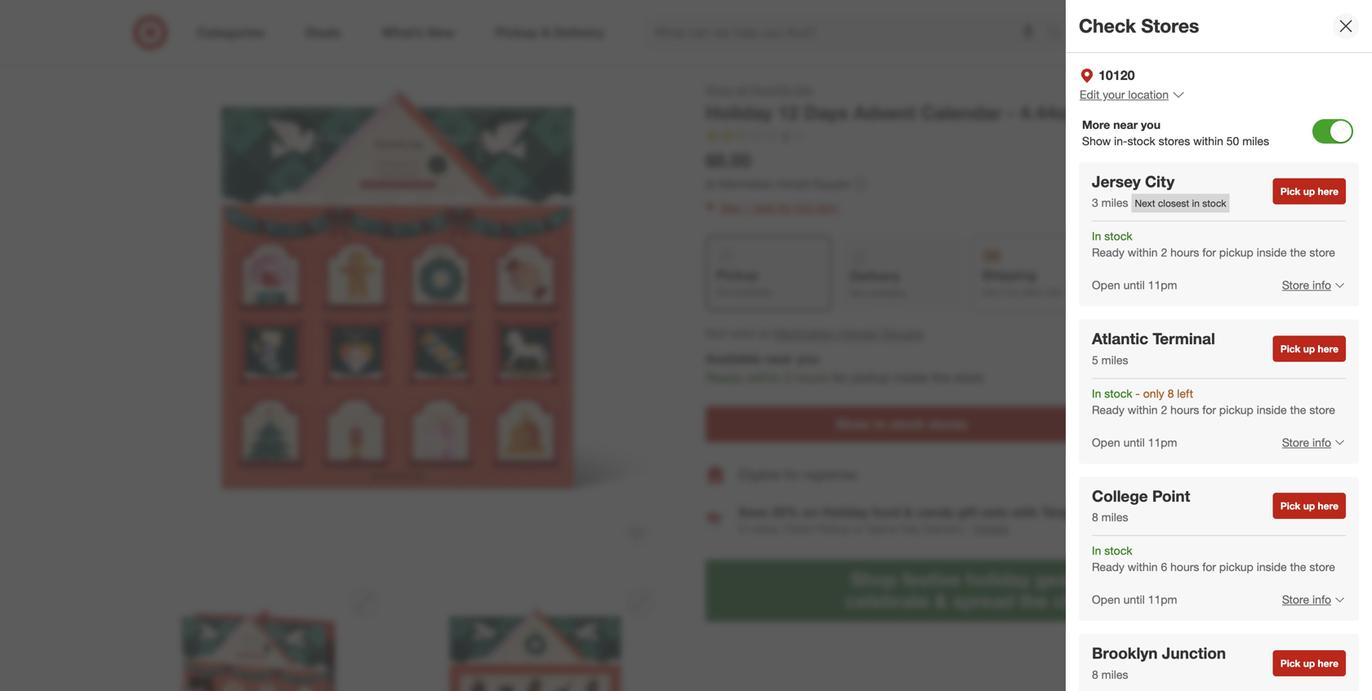 Task type: locate. For each thing, give the bounding box(es) containing it.
8
[[1168, 387, 1174, 401], [1092, 511, 1099, 525], [1092, 668, 1099, 682]]

up for jersey city
[[1304, 186, 1315, 198]]

open for jersey
[[1092, 278, 1121, 293]]

for
[[778, 201, 792, 215], [1203, 246, 1216, 260], [832, 370, 848, 386], [1203, 403, 1216, 417], [784, 467, 800, 483], [1203, 560, 1216, 575]]

0 vertical spatial you
[[1141, 118, 1161, 132]]

- left the 4.44oz
[[1007, 101, 1015, 124]]

search
[[1040, 26, 1079, 42]]

inside inside available near you ready within 2 hours for pickup inside the store
[[894, 370, 929, 386]]

2 until from the top
[[1124, 436, 1145, 450]]

1 info from the top
[[1313, 278, 1332, 293]]

2 vertical spatial open
[[1092, 593, 1121, 607]]

within inside in stock ready within 6 hours for pickup inside the store
[[1128, 560, 1158, 575]]

info for city
[[1313, 278, 1332, 293]]

3 here from the top
[[1318, 500, 1339, 513]]

up for atlantic terminal
[[1304, 343, 1315, 355]]

in inside in stock ready within 2 hours for pickup inside the store
[[1092, 229, 1102, 244]]

2 vertical spatial 8
[[1092, 668, 1099, 682]]

in for jersey
[[1092, 229, 1102, 244]]

pickup
[[716, 267, 759, 283], [816, 522, 851, 536]]

3 open until 11pm from the top
[[1092, 593, 1178, 607]]

details
[[974, 522, 1009, 536]]

0 horizontal spatial near
[[765, 351, 793, 367]]

1 open until 11pm from the top
[[1092, 278, 1178, 293]]

day down & on the right of page
[[901, 522, 920, 536]]

show down 'more'
[[1082, 134, 1111, 148]]

store for terminal
[[1283, 436, 1310, 450]]

delivery inside save 20% on holiday food & candy gift sets with target circle in-store, order pickup or same day delivery ∙ details
[[923, 522, 965, 536]]

0 vertical spatial store
[[1283, 278, 1310, 293]]

stock inside in stock - only 8 left ready within 2 hours for pickup inside the store
[[1105, 387, 1133, 401]]

3 in from the top
[[1092, 544, 1102, 558]]

1 horizontal spatial you
[[1141, 118, 1161, 132]]

1 vertical spatial delivery
[[923, 522, 965, 536]]

in stock ready within 2 hours for pickup inside the store
[[1092, 229, 1336, 260]]

for right eligible
[[784, 467, 800, 483]]

0 horizontal spatial herald
[[777, 177, 810, 191]]

0 horizontal spatial item
[[816, 201, 839, 215]]

2 inside available near you ready within 2 hours for pickup inside the store
[[785, 370, 792, 386]]

calendar
[[921, 101, 1002, 124]]

in- inside "more near you show in-stock stores within 50 miles"
[[1114, 134, 1128, 148]]

with
[[1012, 505, 1038, 521]]

available inside "delivery not available"
[[869, 287, 907, 299]]

1 vertical spatial square
[[882, 326, 924, 342]]

0 vertical spatial open
[[1092, 278, 1121, 293]]

pick up here button
[[1273, 179, 1346, 205], [1273, 336, 1346, 362], [1273, 494, 1346, 520], [1273, 651, 1346, 677]]

pickup inside available near you ready within 2 hours for pickup inside the store
[[851, 370, 891, 386]]

11pm up terminal
[[1148, 278, 1178, 293]]

inside
[[1257, 246, 1287, 260], [894, 370, 929, 386], [1257, 403, 1287, 417], [1257, 560, 1287, 575]]

holiday inside save 20% on holiday food & candy gift sets with target circle in-store, order pickup or same day delivery ∙ details
[[822, 505, 869, 521]]

pick up here button for point
[[1273, 494, 1346, 520]]

pickup inside in stock ready within 6 hours for pickup inside the store
[[1220, 560, 1254, 575]]

10120
[[1099, 67, 1135, 83]]

1 vertical spatial in
[[1092, 387, 1102, 401]]

hours down the left
[[1171, 403, 1200, 417]]

near
[[1114, 118, 1138, 132], [765, 351, 793, 367]]

3 pick from the top
[[1281, 500, 1301, 513]]

2 vertical spatial store info button
[[1272, 582, 1346, 618]]

2 info from the top
[[1313, 436, 1332, 450]]

you for available near you
[[797, 351, 819, 367]]

1 vertical spatial 2
[[785, 370, 792, 386]]

until up brooklyn
[[1124, 593, 1145, 607]]

4 up from the top
[[1304, 658, 1315, 670]]

ready inside in stock ready within 6 hours for pickup inside the store
[[1092, 560, 1125, 575]]

3 pick up here from the top
[[1281, 500, 1339, 513]]

1 vertical spatial favorite
[[1096, 101, 1167, 124]]

0 horizontal spatial stores
[[929, 417, 968, 433]]

not inside "delivery not available"
[[850, 287, 866, 299]]

open up college
[[1092, 436, 1121, 450]]

eligible
[[739, 467, 781, 483]]

holiday inside shop all favorite day holiday 12 days advent calendar - 4.44oz - favorite day™
[[706, 101, 773, 124]]

1 vertical spatial open
[[1092, 436, 1121, 450]]

2 store info from the top
[[1283, 436, 1332, 450]]

open until 11pm for college
[[1092, 593, 1178, 607]]

store info button for terminal
[[1272, 425, 1346, 461]]

1 vertical spatial info
[[1313, 436, 1332, 450]]

in- up jersey
[[1114, 134, 1128, 148]]

1 vertical spatial herald
[[840, 326, 878, 342]]

store
[[1283, 278, 1310, 293], [1283, 436, 1310, 450], [1283, 593, 1310, 607]]

delivery up manhattan herald square button
[[850, 268, 900, 284]]

in inside in stock ready within 6 hours for pickup inside the store
[[1092, 544, 1102, 558]]

pick up here button for junction
[[1273, 651, 1346, 677]]

closest
[[1158, 197, 1190, 210]]

until up atlantic on the right of page
[[1124, 278, 1145, 293]]

2 here from the top
[[1318, 343, 1339, 355]]

0 vertical spatial 2
[[1161, 246, 1168, 260]]

8 down college
[[1092, 511, 1099, 525]]

pick for terminal
[[1281, 343, 1301, 355]]

within down available on the right of the page
[[747, 370, 781, 386]]

0 horizontal spatial holiday
[[706, 101, 773, 124]]

the
[[1290, 246, 1307, 260], [932, 370, 951, 386], [1290, 403, 1307, 417], [1290, 560, 1307, 575]]

you inside available near you ready within 2 hours for pickup inside the store
[[797, 351, 819, 367]]

0 horizontal spatial you
[[797, 351, 819, 367]]

1 horizontal spatial near
[[1114, 118, 1138, 132]]

3 pick up here button from the top
[[1273, 494, 1346, 520]]

holiday 12 days advent calendar - 4.44oz - favorite day&#8482;, 3 of 4 image
[[404, 577, 667, 692]]

for down manhattan herald square button
[[832, 370, 848, 386]]

brooklyn junction 8 miles
[[1092, 645, 1226, 682]]

0 vertical spatial delivery
[[850, 268, 900, 284]]

0 vertical spatial 8
[[1168, 387, 1174, 401]]

shipping get it by wed, dec 13
[[982, 267, 1078, 299]]

1 vertical spatial stores
[[929, 417, 968, 433]]

ready down the 3
[[1092, 246, 1125, 260]]

in stock - only 8 left ready within 2 hours for pickup inside the store
[[1092, 387, 1336, 417]]

- left only
[[1136, 387, 1140, 401]]

2 pick up here button from the top
[[1273, 336, 1346, 362]]

in
[[1092, 229, 1102, 244], [1092, 387, 1102, 401], [1092, 544, 1102, 558]]

inside inside in stock - only 8 left ready within 2 hours for pickup inside the store
[[1257, 403, 1287, 417]]

until
[[1124, 278, 1145, 293], [1124, 436, 1145, 450], [1124, 593, 1145, 607]]

11pm for point
[[1148, 593, 1178, 607]]

pickup inside pickup not available
[[716, 267, 759, 283]]

1 vertical spatial store info button
[[1272, 425, 1346, 461]]

you inside "more near you show in-stock stores within 50 miles"
[[1141, 118, 1161, 132]]

0 horizontal spatial in-
[[874, 417, 891, 433]]

only
[[1144, 387, 1165, 401]]

store info for terminal
[[1283, 436, 1332, 450]]

2 vertical spatial 2
[[1161, 403, 1168, 417]]

for right 6
[[1203, 560, 1216, 575]]

manhattan up available near you ready within 2 hours for pickup inside the store
[[774, 326, 836, 342]]

item right add
[[1219, 469, 1238, 482]]

2 down closest
[[1161, 246, 1168, 260]]

11pm down 6
[[1148, 593, 1178, 607]]

1 horizontal spatial available
[[869, 287, 907, 299]]

store
[[1310, 246, 1336, 260], [955, 370, 984, 386], [1310, 403, 1336, 417], [1310, 560, 1336, 575]]

you
[[1141, 118, 1161, 132], [797, 351, 819, 367]]

at right 'sold'
[[759, 326, 770, 342]]

for inside in stock ready within 6 hours for pickup inside the store
[[1203, 560, 1216, 575]]

miles inside college point 8 miles
[[1102, 511, 1129, 525]]

0 vertical spatial show
[[1082, 134, 1111, 148]]

1 horizontal spatial show
[[1082, 134, 1111, 148]]

miles for jersey city
[[1102, 196, 1129, 210]]

available up 'sold'
[[735, 286, 773, 299]]

0 vertical spatial day
[[794, 83, 814, 97]]

inside inside in stock ready within 6 hours for pickup inside the store
[[1257, 560, 1287, 575]]

in for college
[[1092, 544, 1102, 558]]

1 vertical spatial you
[[797, 351, 819, 367]]

1 pick from the top
[[1281, 186, 1301, 198]]

1 vertical spatial 11pm
[[1148, 436, 1178, 450]]

in down the 3
[[1092, 229, 1102, 244]]

open until 11pm
[[1092, 278, 1178, 293], [1092, 436, 1178, 450], [1092, 593, 1178, 607]]

- left your
[[1083, 101, 1091, 124]]

add
[[1198, 469, 1216, 482]]

0 vertical spatial favorite
[[751, 83, 791, 97]]

up
[[1304, 186, 1315, 198], [1304, 343, 1315, 355], [1304, 500, 1315, 513], [1304, 658, 1315, 670]]

0 vertical spatial herald
[[777, 177, 810, 191]]

0 horizontal spatial favorite
[[751, 83, 791, 97]]

store info for city
[[1283, 278, 1332, 293]]

pick up here for jersey city
[[1281, 186, 1339, 198]]

0 vertical spatial 11pm
[[1148, 278, 1178, 293]]

within inside "more near you show in-stock stores within 50 miles"
[[1194, 134, 1224, 148]]

save 20% on holiday food & candy gift sets with target circle in-store, order pickup or same day delivery ∙ details
[[739, 505, 1120, 536]]

at
[[706, 177, 716, 191], [759, 326, 770, 342]]

holiday down all on the top
[[706, 101, 773, 124]]

1 store from the top
[[1283, 278, 1310, 293]]

0 horizontal spatial pickup
[[716, 267, 759, 283]]

for up add item button
[[1203, 403, 1216, 417]]

1 horizontal spatial in-
[[1114, 134, 1128, 148]]

in- inside button
[[874, 417, 891, 433]]

until down only
[[1124, 436, 1145, 450]]

order
[[784, 522, 813, 536]]

miles inside jersey city 3 miles next closest in stock
[[1102, 196, 1129, 210]]

2 vertical spatial 11pm
[[1148, 593, 1178, 607]]

up for brooklyn junction
[[1304, 658, 1315, 670]]

miles inside "more near you show in-stock stores within 50 miles"
[[1243, 134, 1270, 148]]

herald up this
[[777, 177, 810, 191]]

delivery not available
[[850, 268, 907, 299]]

1 horizontal spatial herald
[[840, 326, 878, 342]]

here for jersey city
[[1318, 186, 1339, 198]]

square down "delivery not available" on the top right of the page
[[882, 326, 924, 342]]

this
[[795, 201, 813, 215]]

miles inside brooklyn junction 8 miles
[[1102, 668, 1129, 682]]

the inside in stock - only 8 left ready within 2 hours for pickup inside the store
[[1290, 403, 1307, 417]]

2 11pm from the top
[[1148, 436, 1178, 450]]

2 vertical spatial store
[[1283, 593, 1310, 607]]

0 vertical spatial until
[[1124, 278, 1145, 293]]

miles
[[1243, 134, 1270, 148], [1102, 196, 1129, 210], [1102, 353, 1129, 367], [1102, 511, 1129, 525], [1102, 668, 1129, 682]]

1 until from the top
[[1124, 278, 1145, 293]]

1 pick up here from the top
[[1281, 186, 1339, 198]]

add item button
[[1176, 462, 1245, 489]]

3 info from the top
[[1313, 593, 1332, 607]]

miles down brooklyn
[[1102, 668, 1129, 682]]

0 vertical spatial in-
[[1114, 134, 1128, 148]]

store info button
[[1272, 268, 1346, 304], [1272, 425, 1346, 461], [1272, 582, 1346, 618]]

What can we help you find? suggestions appear below search field
[[645, 15, 1051, 51]]

pick for junction
[[1281, 658, 1301, 670]]

1 horizontal spatial stores
[[1159, 134, 1190, 148]]

2 pick from the top
[[1281, 343, 1301, 355]]

hours inside available near you ready within 2 hours for pickup inside the store
[[796, 370, 829, 386]]

you down the location
[[1141, 118, 1161, 132]]

1 in from the top
[[1092, 229, 1102, 244]]

available
[[735, 286, 773, 299], [869, 287, 907, 299]]

0 vertical spatial open until 11pm
[[1092, 278, 1178, 293]]

hours inside in stock ready within 2 hours for pickup inside the store
[[1171, 246, 1200, 260]]

open until 11pm down only
[[1092, 436, 1178, 450]]

day up 12 on the right of the page
[[794, 83, 814, 97]]

within inside available near you ready within 2 hours for pickup inside the store
[[747, 370, 781, 386]]

1 vertical spatial item
[[1219, 469, 1238, 482]]

edit your location button
[[1079, 86, 1186, 104]]

0 vertical spatial info
[[1313, 278, 1332, 293]]

miles down college
[[1102, 511, 1129, 525]]

1 horizontal spatial at
[[759, 326, 770, 342]]

store for point
[[1283, 593, 1310, 607]]

near down 'not sold at manhattan herald square'
[[765, 351, 793, 367]]

2 vertical spatial in
[[1092, 544, 1102, 558]]

8 left the left
[[1168, 387, 1174, 401]]

1 store info from the top
[[1283, 278, 1332, 293]]

miles for college point
[[1102, 511, 1129, 525]]

you down 'not sold at manhattan herald square'
[[797, 351, 819, 367]]

within inside in stock - only 8 left ready within 2 hours for pickup inside the store
[[1128, 403, 1158, 417]]

jersey city 3 miles next closest in stock
[[1092, 172, 1227, 210]]

0 horizontal spatial delivery
[[850, 268, 900, 284]]

manhattan up 1 at the right top of the page
[[719, 177, 773, 191]]

pickup up 'sold'
[[716, 267, 759, 283]]

$8.00
[[706, 149, 752, 172]]

1 open from the top
[[1092, 278, 1121, 293]]

0 horizontal spatial square
[[813, 177, 850, 191]]

1 horizontal spatial holiday
[[822, 505, 869, 521]]

image gallery element
[[127, 25, 667, 692]]

0 vertical spatial in
[[1092, 229, 1102, 244]]

1 vertical spatial day
[[901, 522, 920, 536]]

2 open from the top
[[1092, 436, 1121, 450]]

holiday up or
[[822, 505, 869, 521]]

your
[[1103, 87, 1125, 102]]

delivery inside "delivery not available"
[[850, 268, 900, 284]]

3 store info button from the top
[[1272, 582, 1346, 618]]

1 store info button from the top
[[1272, 268, 1346, 304]]

8 inside college point 8 miles
[[1092, 511, 1099, 525]]

pick
[[1281, 186, 1301, 198], [1281, 343, 1301, 355], [1281, 500, 1301, 513], [1281, 658, 1301, 670]]

not inside pickup not available
[[716, 286, 732, 299]]

0 vertical spatial at
[[706, 177, 716, 191]]

0 vertical spatial store info
[[1283, 278, 1332, 293]]

1 horizontal spatial item
[[1219, 469, 1238, 482]]

0 horizontal spatial show
[[836, 417, 871, 433]]

4 pick up here from the top
[[1281, 658, 1339, 670]]

1 vertical spatial holiday
[[822, 505, 869, 521]]

2 inside in stock - only 8 left ready within 2 hours for pickup inside the store
[[1161, 403, 1168, 417]]

3 open from the top
[[1092, 593, 1121, 607]]

8 inside brooklyn junction 8 miles
[[1092, 668, 1099, 682]]

near for in-
[[1114, 118, 1138, 132]]

1 here from the top
[[1318, 186, 1339, 198]]

gift
[[958, 505, 978, 521]]

1 horizontal spatial favorite
[[1096, 101, 1167, 124]]

store info
[[1283, 278, 1332, 293], [1283, 436, 1332, 450], [1283, 593, 1332, 607]]

herald up available near you ready within 2 hours for pickup inside the store
[[840, 326, 878, 342]]

ready down 5 on the bottom of page
[[1092, 403, 1125, 417]]

1 vertical spatial 8
[[1092, 511, 1099, 525]]

in- down available near you ready within 2 hours for pickup inside the store
[[874, 417, 891, 433]]

near right 'more'
[[1114, 118, 1138, 132]]

50
[[1227, 134, 1240, 148]]

2 vertical spatial info
[[1313, 593, 1332, 607]]

miles inside atlantic terminal 5 miles
[[1102, 353, 1129, 367]]

advent
[[854, 101, 916, 124]]

within left 6
[[1128, 560, 1158, 575]]

until for college
[[1124, 593, 1145, 607]]

open until 11pm down 6
[[1092, 593, 1178, 607]]

0 horizontal spatial day
[[794, 83, 814, 97]]

not for delivery
[[850, 287, 866, 299]]

2 in from the top
[[1092, 387, 1102, 401]]

all
[[736, 83, 747, 97]]

3 store info from the top
[[1283, 593, 1332, 607]]

within left 50
[[1194, 134, 1224, 148]]

stock inside in stock ready within 2 hours for pickup inside the store
[[1105, 229, 1133, 244]]

1 horizontal spatial day
[[901, 522, 920, 536]]

1 vertical spatial pickup
[[816, 522, 851, 536]]

show up registries
[[836, 417, 871, 433]]

info for point
[[1313, 593, 1332, 607]]

ready
[[1092, 246, 1125, 260], [706, 370, 743, 386], [1092, 403, 1125, 417], [1092, 560, 1125, 575]]

info
[[1313, 278, 1332, 293], [1313, 436, 1332, 450], [1313, 593, 1332, 607]]

1 pick up here button from the top
[[1273, 179, 1346, 205]]

1 vertical spatial near
[[765, 351, 793, 367]]

item right this
[[816, 201, 839, 215]]

1 vertical spatial show
[[836, 417, 871, 433]]

0 vertical spatial holiday
[[706, 101, 773, 124]]

1 vertical spatial open until 11pm
[[1092, 436, 1178, 450]]

4 here from the top
[[1318, 658, 1339, 670]]

4 pick from the top
[[1281, 658, 1301, 670]]

8 down brooklyn
[[1092, 668, 1099, 682]]

store,
[[752, 522, 781, 536]]

square up the see 1 deal for this item
[[813, 177, 850, 191]]

2 horizontal spatial -
[[1136, 387, 1140, 401]]

1 11pm from the top
[[1148, 278, 1178, 293]]

pick up here
[[1281, 186, 1339, 198], [1281, 343, 1339, 355], [1281, 500, 1339, 513], [1281, 658, 1339, 670]]

9 link
[[706, 128, 805, 147]]

1 vertical spatial store info
[[1283, 436, 1332, 450]]

pickup left or
[[816, 522, 851, 536]]

info for terminal
[[1313, 436, 1332, 450]]

2 vertical spatial store info
[[1283, 593, 1332, 607]]

delivery
[[850, 268, 900, 284], [923, 522, 965, 536]]

in down 5 on the bottom of page
[[1092, 387, 1102, 401]]

atlantic
[[1092, 330, 1149, 348]]

here for college point
[[1318, 500, 1339, 513]]

within
[[1194, 134, 1224, 148], [1128, 246, 1158, 260], [747, 370, 781, 386], [1128, 403, 1158, 417], [1128, 560, 1158, 575]]

3 up from the top
[[1304, 500, 1315, 513]]

2 pick up here from the top
[[1281, 343, 1339, 355]]

for down jersey city 3 miles next closest in stock
[[1203, 246, 1216, 260]]

stock inside in stock ready within 6 hours for pickup inside the store
[[1105, 544, 1133, 558]]

miles right the 3
[[1102, 196, 1129, 210]]

3 store from the top
[[1283, 593, 1310, 607]]

pick up here for brooklyn junction
[[1281, 658, 1339, 670]]

0 vertical spatial square
[[813, 177, 850, 191]]

open until 11pm up atlantic on the right of page
[[1092, 278, 1178, 293]]

2 down only
[[1161, 403, 1168, 417]]

hours right 6
[[1171, 560, 1200, 575]]

square
[[813, 177, 850, 191], [882, 326, 924, 342]]

3
[[1092, 196, 1099, 210]]

3 until from the top
[[1124, 593, 1145, 607]]

1 vertical spatial manhattan
[[774, 326, 836, 342]]

herald
[[777, 177, 810, 191], [840, 326, 878, 342]]

0 vertical spatial stores
[[1159, 134, 1190, 148]]

pickup not available
[[716, 267, 773, 299]]

1 vertical spatial in-
[[874, 417, 891, 433]]

miles for atlantic terminal
[[1102, 353, 1129, 367]]

5
[[1092, 353, 1099, 367]]

within down only
[[1128, 403, 1158, 417]]

1 horizontal spatial delivery
[[923, 522, 965, 536]]

available inside pickup not available
[[735, 286, 773, 299]]

miles right 5 on the bottom of page
[[1102, 353, 1129, 367]]

hours down 'not sold at manhattan herald square'
[[796, 370, 829, 386]]

1 up from the top
[[1304, 186, 1315, 198]]

available up manhattan herald square button
[[869, 287, 907, 299]]

0 vertical spatial pickup
[[716, 267, 759, 283]]

0 vertical spatial manhattan
[[719, 177, 773, 191]]

1 vertical spatial until
[[1124, 436, 1145, 450]]

1 vertical spatial at
[[759, 326, 770, 342]]

2 vertical spatial open until 11pm
[[1092, 593, 1178, 607]]

2 store from the top
[[1283, 436, 1310, 450]]

hours
[[1171, 246, 1200, 260], [796, 370, 829, 386], [1171, 403, 1200, 417], [1171, 560, 1200, 575]]

hours down in
[[1171, 246, 1200, 260]]

2 down 'not sold at manhattan herald square'
[[785, 370, 792, 386]]

0 vertical spatial item
[[816, 201, 839, 215]]

ready down available on the right of the page
[[706, 370, 743, 386]]

delivery down candy
[[923, 522, 965, 536]]

in
[[1192, 197, 1200, 210]]

2 open until 11pm from the top
[[1092, 436, 1178, 450]]

stores inside "more near you show in-stock stores within 50 miles"
[[1159, 134, 1190, 148]]

2 up from the top
[[1304, 343, 1315, 355]]

11pm
[[1148, 278, 1178, 293], [1148, 436, 1178, 450], [1148, 593, 1178, 607]]

shop all favorite day holiday 12 days advent calendar - 4.44oz - favorite day™
[[706, 83, 1218, 124]]

near inside "more near you show in-stock stores within 50 miles"
[[1114, 118, 1138, 132]]

within down next
[[1128, 246, 1158, 260]]

0 vertical spatial near
[[1114, 118, 1138, 132]]

on
[[803, 505, 818, 521]]

6
[[1161, 560, 1168, 575]]

not up 'sold'
[[716, 286, 732, 299]]

ready down the circle
[[1092, 560, 1125, 575]]

0 horizontal spatial available
[[735, 286, 773, 299]]

in inside in stock - only 8 left ready within 2 hours for pickup inside the store
[[1092, 387, 1102, 401]]

2 vertical spatial until
[[1124, 593, 1145, 607]]

miles right 50
[[1243, 134, 1270, 148]]

not up manhattan herald square button
[[850, 287, 866, 299]]

more near you show in-stock stores within 50 miles
[[1082, 118, 1270, 148]]

at down $8.00
[[706, 177, 716, 191]]

city
[[1145, 172, 1175, 191]]

near inside available near you ready within 2 hours for pickup inside the store
[[765, 351, 793, 367]]

open right 13
[[1092, 278, 1121, 293]]

or
[[854, 522, 865, 536]]

0 vertical spatial store info button
[[1272, 268, 1346, 304]]

store inside in stock ready within 6 hours for pickup inside the store
[[1310, 560, 1336, 575]]

4 pick up here button from the top
[[1273, 651, 1346, 677]]

show inside "more near you show in-stock stores within 50 miles"
[[1082, 134, 1111, 148]]

11pm down only
[[1148, 436, 1178, 450]]

3 11pm from the top
[[1148, 593, 1178, 607]]

2 store info button from the top
[[1272, 425, 1346, 461]]

1 vertical spatial store
[[1283, 436, 1310, 450]]

open up brooklyn
[[1092, 593, 1121, 607]]

1 horizontal spatial pickup
[[816, 522, 851, 536]]

in down the circle
[[1092, 544, 1102, 558]]



Task type: vqa. For each thing, say whether or not it's contained in the screenshot.
Pickup & Delivery on the left top
no



Task type: describe. For each thing, give the bounding box(es) containing it.
2 inside in stock ready within 2 hours for pickup inside the store
[[1161, 246, 1168, 260]]

pick for point
[[1281, 500, 1301, 513]]

pick up here for college point
[[1281, 500, 1339, 513]]

college
[[1092, 487, 1148, 506]]

open until 11pm for jersey
[[1092, 278, 1178, 293]]

jersey
[[1092, 172, 1141, 191]]

9
[[783, 129, 789, 143]]

circle
[[1084, 505, 1120, 521]]

for inside available near you ready within 2 hours for pickup inside the store
[[832, 370, 848, 386]]

by
[[1009, 286, 1019, 299]]

the inside in stock ready within 6 hours for pickup inside the store
[[1290, 560, 1307, 575]]

same
[[868, 522, 897, 536]]

item inside button
[[1219, 469, 1238, 482]]

for inside in stock ready within 2 hours for pickup inside the store
[[1203, 246, 1216, 260]]

stock inside jersey city 3 miles next closest in stock
[[1203, 197, 1227, 210]]

target
[[1042, 505, 1080, 521]]

available
[[706, 351, 762, 367]]

manhattan herald square button
[[774, 325, 924, 343]]

more
[[1082, 118, 1111, 132]]

get
[[982, 286, 998, 299]]

check stores
[[1079, 14, 1200, 37]]

store info button for city
[[1272, 268, 1346, 304]]

terminal
[[1153, 330, 1216, 348]]

4.44oz
[[1020, 101, 1078, 124]]

dec
[[1047, 286, 1064, 299]]

∙
[[968, 522, 971, 536]]

stock inside "more near you show in-stock stores within 50 miles"
[[1128, 134, 1156, 148]]

store for city
[[1283, 278, 1310, 293]]

day inside save 20% on holiday food & candy gift sets with target circle in-store, order pickup or same day delivery ∙ details
[[901, 522, 920, 536]]

1
[[744, 201, 750, 215]]

until for jersey
[[1124, 278, 1145, 293]]

11pm for terminal
[[1148, 436, 1178, 450]]

point
[[1153, 487, 1191, 506]]

within inside in stock ready within 2 hours for pickup inside the store
[[1128, 246, 1158, 260]]

not for pickup
[[716, 286, 732, 299]]

left
[[1177, 387, 1194, 401]]

shipping
[[982, 267, 1037, 283]]

see 1 deal for this item
[[721, 201, 839, 215]]

not sold at manhattan herald square
[[706, 326, 924, 342]]

check
[[1079, 14, 1136, 37]]

store inside in stock - only 8 left ready within 2 hours for pickup inside the store
[[1310, 403, 1336, 417]]

pickup inside in stock - only 8 left ready within 2 hours for pickup inside the store
[[1220, 403, 1254, 417]]

here for atlantic terminal
[[1318, 343, 1339, 355]]

stores
[[1142, 14, 1200, 37]]

pick up here button for city
[[1273, 179, 1346, 205]]

8 for college point
[[1092, 511, 1099, 525]]

pickup inside in stock ready within 2 hours for pickup inside the store
[[1220, 246, 1254, 260]]

1 horizontal spatial -
[[1083, 101, 1091, 124]]

holiday 12 days advent calendar - 4.44oz - favorite day&#8482;, 1 of 4 image
[[127, 25, 667, 564]]

atlantic terminal 5 miles
[[1092, 330, 1216, 367]]

store info for point
[[1283, 593, 1332, 607]]

&
[[904, 505, 913, 521]]

show in-stock stores
[[836, 417, 968, 433]]

edit your location
[[1080, 87, 1169, 102]]

available for delivery
[[869, 287, 907, 299]]

not left 'sold'
[[706, 326, 727, 342]]

open for college
[[1092, 593, 1121, 607]]

0 horizontal spatial -
[[1007, 101, 1015, 124]]

brooklyn
[[1092, 645, 1158, 663]]

open until 11pm for atlantic
[[1092, 436, 1178, 450]]

search button
[[1040, 15, 1079, 54]]

for inside in stock - only 8 left ready within 2 hours for pickup inside the store
[[1203, 403, 1216, 417]]

available near you ready within 2 hours for pickup inside the store
[[706, 351, 984, 386]]

sponsored
[[1197, 624, 1245, 637]]

day™
[[1172, 101, 1218, 124]]

days
[[804, 101, 848, 124]]

pickup inside save 20% on holiday food & candy gift sets with target circle in-store, order pickup or same day delivery ∙ details
[[816, 522, 851, 536]]

hours inside in stock - only 8 left ready within 2 hours for pickup inside the store
[[1171, 403, 1200, 417]]

the inside available near you ready within 2 hours for pickup inside the store
[[932, 370, 951, 386]]

20%
[[772, 505, 799, 521]]

inside inside in stock ready within 2 hours for pickup inside the store
[[1257, 246, 1287, 260]]

up for college point
[[1304, 500, 1315, 513]]

store info button for point
[[1272, 582, 1346, 618]]

- inside in stock - only 8 left ready within 2 hours for pickup inside the store
[[1136, 387, 1140, 401]]

in stock ready within 6 hours for pickup inside the store
[[1092, 544, 1336, 575]]

junction
[[1162, 645, 1226, 663]]

show inside button
[[836, 417, 871, 433]]

location
[[1128, 87, 1169, 102]]

11pm for city
[[1148, 278, 1178, 293]]

registries
[[803, 467, 857, 483]]

save
[[739, 505, 768, 521]]

day inside shop all favorite day holiday 12 days advent calendar - 4.44oz - favorite day™
[[794, 83, 814, 97]]

see 1 deal for this item link
[[706, 196, 1245, 219]]

the inside in stock ready within 2 hours for pickup inside the store
[[1290, 246, 1307, 260]]

hours inside in stock ready within 6 hours for pickup inside the store
[[1171, 560, 1200, 575]]

pick up here for atlantic terminal
[[1281, 343, 1339, 355]]

shop
[[706, 83, 733, 97]]

sold
[[730, 326, 755, 342]]

holiday 12 days advent calendar - 4.44oz - favorite day&#8482;, 2 of 4 image
[[127, 577, 390, 692]]

8 inside in stock - only 8 left ready within 2 hours for pickup inside the store
[[1168, 387, 1174, 401]]

here for brooklyn junction
[[1318, 658, 1339, 670]]

near for within
[[765, 351, 793, 367]]

pick for city
[[1281, 186, 1301, 198]]

show in-stock stores button
[[706, 407, 1098, 443]]

open for atlantic
[[1092, 436, 1121, 450]]

in-
[[739, 522, 752, 536]]

stores inside button
[[929, 417, 968, 433]]

eligible for registries
[[739, 467, 857, 483]]

ready inside in stock ready within 2 hours for pickup inside the store
[[1092, 246, 1125, 260]]

details button
[[974, 521, 1009, 538]]

12
[[778, 101, 799, 124]]

ready inside in stock - only 8 left ready within 2 hours for pickup inside the store
[[1092, 403, 1125, 417]]

edit
[[1080, 87, 1100, 102]]

college point 8 miles
[[1092, 487, 1191, 525]]

in for atlantic
[[1092, 387, 1102, 401]]

food
[[872, 505, 900, 521]]

13
[[1067, 286, 1078, 299]]

store inside available near you ready within 2 hours for pickup inside the store
[[955, 370, 984, 386]]

check stores dialog
[[1066, 0, 1372, 692]]

until for atlantic
[[1124, 436, 1145, 450]]

miles for brooklyn junction
[[1102, 668, 1129, 682]]

you for more near you
[[1141, 118, 1161, 132]]

pick up here button for terminal
[[1273, 336, 1346, 362]]

next
[[1135, 197, 1156, 210]]

for left this
[[778, 201, 792, 215]]

0 horizontal spatial at
[[706, 177, 716, 191]]

advertisement region
[[706, 561, 1245, 623]]

available for pickup
[[735, 286, 773, 299]]

deal
[[753, 201, 775, 215]]

add item
[[1198, 469, 1238, 482]]

ready inside available near you ready within 2 hours for pickup inside the store
[[706, 370, 743, 386]]

1 horizontal spatial square
[[882, 326, 924, 342]]

wed,
[[1022, 286, 1044, 299]]

candy
[[917, 505, 954, 521]]

stock inside button
[[891, 417, 925, 433]]

see
[[721, 201, 741, 215]]

at manhattan herald square
[[706, 177, 850, 191]]

sets
[[982, 505, 1008, 521]]

8 for brooklyn junction
[[1092, 668, 1099, 682]]

it
[[1001, 286, 1006, 299]]

store inside in stock ready within 2 hours for pickup inside the store
[[1310, 246, 1336, 260]]



